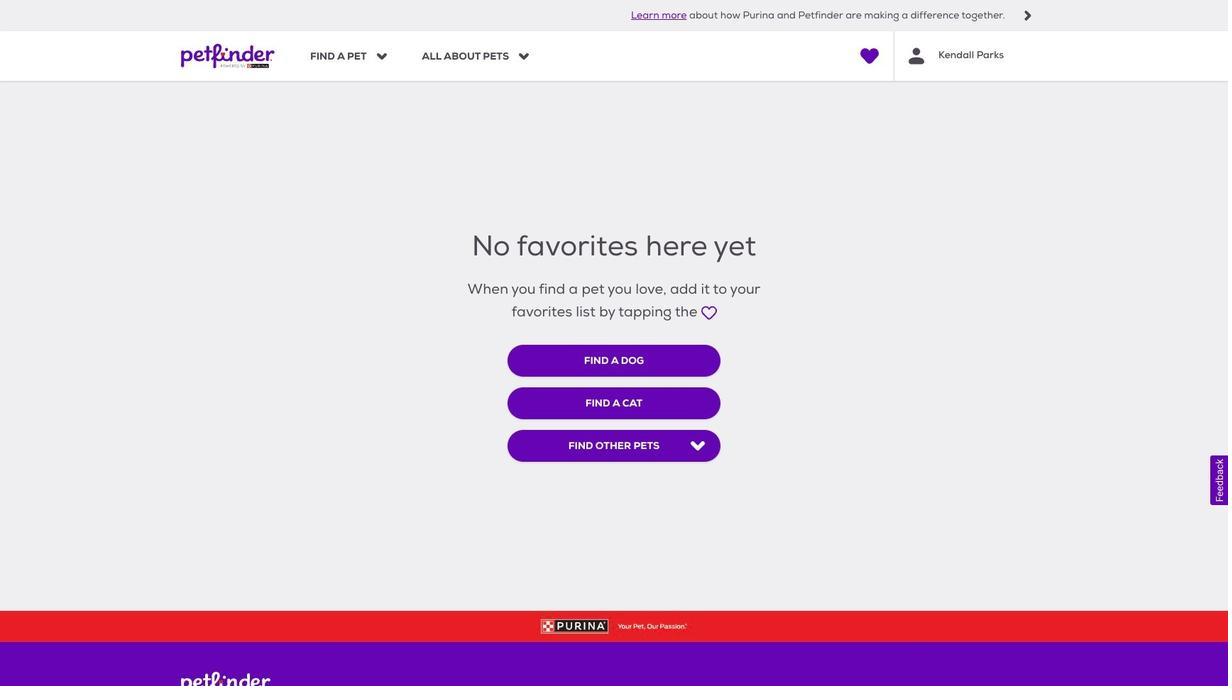 Task type: locate. For each thing, give the bounding box(es) containing it.
footer
[[0, 611, 1228, 686]]

purina your pet, our passion image
[[0, 620, 1228, 634]]

1 vertical spatial petfinder home image
[[181, 672, 270, 686]]

0 vertical spatial petfinder home image
[[181, 32, 275, 81]]

petfinder home image
[[181, 32, 275, 81], [181, 672, 270, 686]]

1 petfinder home image from the top
[[181, 32, 275, 81]]



Task type: describe. For each thing, give the bounding box(es) containing it.
2 petfinder home image from the top
[[181, 672, 270, 686]]



Task type: vqa. For each thing, say whether or not it's contained in the screenshot.
Purina Your Pet, Our Passion image
yes



